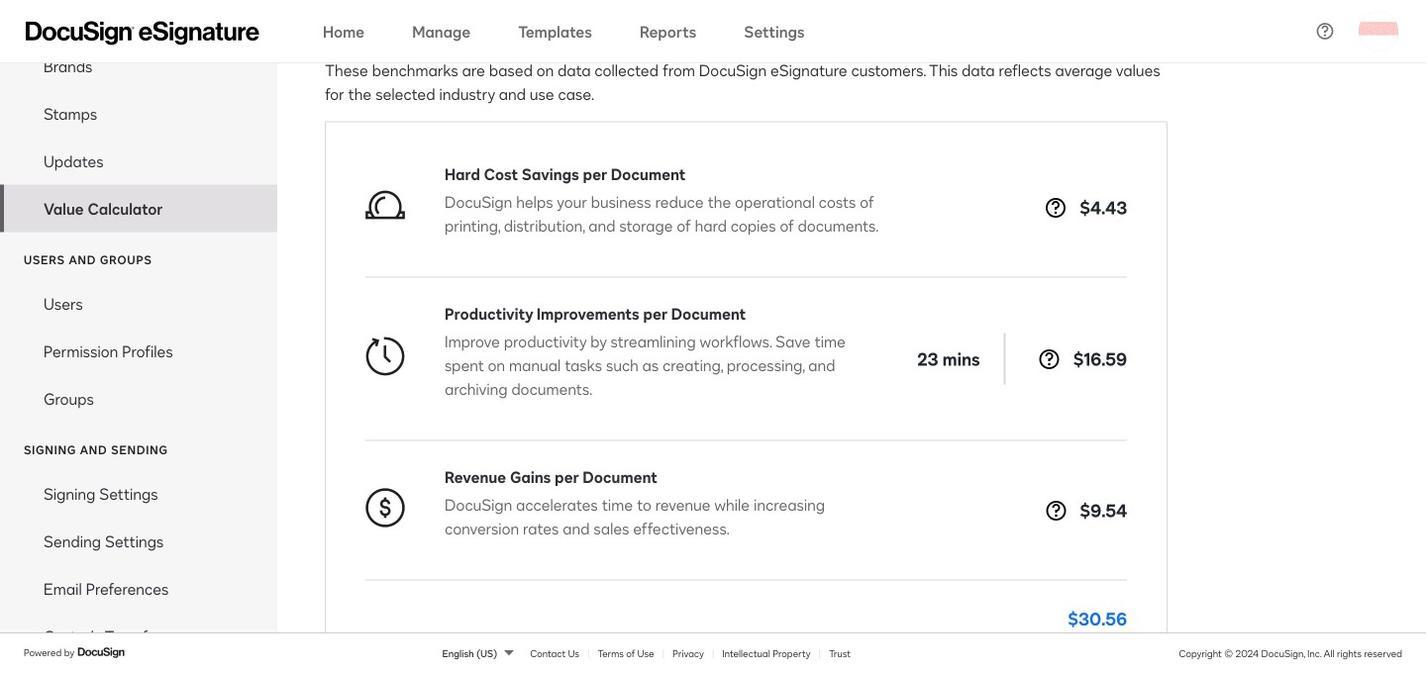 Task type: locate. For each thing, give the bounding box(es) containing it.
your uploaded profile image image
[[1359, 11, 1399, 51]]

revenue gains per document image
[[366, 488, 405, 528]]

docusign image
[[77, 645, 127, 661]]



Task type: vqa. For each thing, say whether or not it's contained in the screenshot.
SEARCH text box
no



Task type: describe. For each thing, give the bounding box(es) containing it.
signing and sending element
[[0, 470, 277, 674]]

account element
[[0, 0, 277, 232]]

hard cost savings per document image
[[366, 185, 405, 225]]

productivity improvements per document image
[[366, 337, 405, 376]]

users and groups element
[[0, 280, 277, 423]]

docusign admin image
[[26, 21, 260, 45]]



